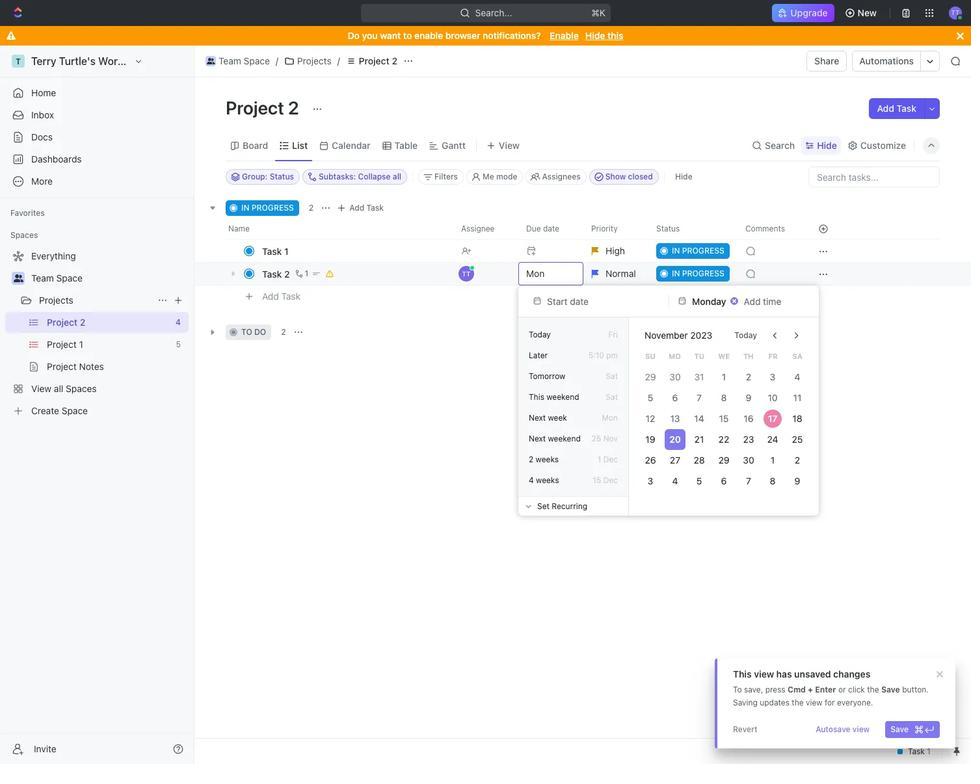Task type: vqa. For each thing, say whether or not it's contained in the screenshot.
the middle Add Task BUTTON
yes



Task type: locate. For each thing, give the bounding box(es) containing it.
0 vertical spatial team space link
[[202, 53, 273, 69]]

view for autosave
[[853, 725, 870, 735]]

1 horizontal spatial add task button
[[334, 200, 389, 216]]

2 dec from the top
[[604, 476, 618, 486]]

cmd
[[788, 685, 807, 695]]

1 inside button
[[305, 269, 309, 279]]

2 sat from the top
[[606, 393, 618, 402]]

1 horizontal spatial team space
[[219, 55, 270, 66]]

0 horizontal spatial space
[[56, 273, 83, 284]]

28
[[694, 455, 706, 466]]

1 horizontal spatial today
[[735, 331, 758, 340]]

4 down 2 weeks
[[529, 476, 534, 486]]

this
[[608, 30, 624, 41]]

tree inside sidebar navigation
[[5, 246, 189, 422]]

1 vertical spatial sat
[[606, 393, 618, 402]]

25 left the nov
[[592, 434, 602, 444]]

4 down 27
[[673, 476, 678, 487]]

week
[[548, 413, 568, 423]]

0 vertical spatial save
[[882, 685, 901, 695]]

in
[[242, 203, 250, 213]]

1 vertical spatial projects
[[39, 295, 73, 306]]

8 down 24
[[771, 476, 777, 487]]

0 vertical spatial projects
[[297, 55, 332, 66]]

0 horizontal spatial view
[[755, 669, 775, 680]]

inbox link
[[5, 105, 189, 126]]

25 down "18"
[[793, 434, 804, 445]]

2 horizontal spatial view
[[853, 725, 870, 735]]

projects link
[[281, 53, 335, 69], [39, 290, 152, 311]]

29 down 22
[[719, 455, 730, 466]]

0 vertical spatial add
[[878, 103, 895, 114]]

team space link
[[202, 53, 273, 69], [31, 268, 186, 289]]

hide
[[586, 30, 606, 41], [818, 140, 838, 151], [676, 172, 693, 182]]

next up 2 weeks
[[529, 434, 546, 444]]

sat for this weekend
[[606, 393, 618, 402]]

0 horizontal spatial 25
[[592, 434, 602, 444]]

18
[[793, 413, 803, 424]]

revert button
[[728, 722, 763, 739]]

do
[[255, 327, 266, 337]]

20
[[670, 434, 681, 445]]

0 horizontal spatial team space link
[[31, 268, 186, 289]]

1 horizontal spatial 9
[[795, 476, 801, 487]]

project 2
[[359, 55, 398, 66], [226, 97, 303, 118]]

team space right user group icon
[[219, 55, 270, 66]]

0 vertical spatial team
[[219, 55, 241, 66]]

hide button
[[802, 136, 842, 155]]

share button
[[807, 51, 848, 72]]

today inside button
[[735, 331, 758, 340]]

1 vertical spatial 3
[[648, 476, 654, 487]]

1 vertical spatial hide
[[818, 140, 838, 151]]

click
[[849, 685, 866, 695]]

30 down 23
[[743, 455, 755, 466]]

1 sat from the top
[[606, 372, 618, 381]]

1 vertical spatial project
[[226, 97, 284, 118]]

2
[[392, 55, 398, 66], [288, 97, 299, 118], [309, 203, 314, 213], [285, 269, 290, 280], [281, 327, 286, 337], [746, 372, 752, 383], [529, 455, 534, 465], [795, 455, 801, 466]]

add up task 1 link
[[350, 203, 365, 213]]

9 up 16 at the right bottom of the page
[[746, 393, 752, 404]]

gantt link
[[440, 136, 466, 155]]

add task button
[[870, 98, 925, 119], [334, 200, 389, 216], [256, 289, 306, 305]]

team space right user group image
[[31, 273, 83, 284]]

+
[[809, 685, 814, 695]]

next left week
[[529, 413, 546, 423]]

0 vertical spatial to
[[404, 30, 412, 41]]

0 horizontal spatial team space
[[31, 273, 83, 284]]

view inside "button"
[[853, 725, 870, 735]]

1 vertical spatial this
[[734, 669, 752, 680]]

24
[[768, 434, 779, 445]]

1 vertical spatial dec
[[604, 476, 618, 486]]

this for weekend
[[529, 393, 545, 402]]

15 for 15
[[720, 413, 729, 424]]

share
[[815, 55, 840, 66]]

0 vertical spatial sat
[[606, 372, 618, 381]]

add task up task 1 link
[[350, 203, 384, 213]]

to left do
[[242, 327, 252, 337]]

calendar link
[[330, 136, 371, 155]]

save,
[[745, 685, 764, 695]]

2 vertical spatial add task
[[262, 291, 301, 302]]

invite
[[34, 744, 56, 755]]

1 25 from the left
[[592, 434, 602, 444]]

weeks
[[536, 455, 559, 465], [536, 476, 559, 486]]

save down button.
[[891, 725, 909, 735]]

1 horizontal spatial 15
[[720, 413, 729, 424]]

9
[[746, 393, 752, 404], [795, 476, 801, 487]]

17
[[769, 413, 778, 424]]

0 horizontal spatial 29
[[645, 372, 656, 383]]

team right user group image
[[31, 273, 54, 284]]

2 down want
[[392, 55, 398, 66]]

the right 'click'
[[868, 685, 880, 695]]

dec
[[604, 455, 618, 465], [604, 476, 618, 486]]

0 horizontal spatial projects
[[39, 295, 73, 306]]

29 down su
[[645, 372, 656, 383]]

1 down 25 nov
[[598, 455, 602, 465]]

add up customize
[[878, 103, 895, 114]]

space right user group image
[[56, 273, 83, 284]]

0 vertical spatial 9
[[746, 393, 752, 404]]

today up later
[[529, 330, 551, 340]]

weeks down 2 weeks
[[536, 476, 559, 486]]

1 horizontal spatial 4
[[673, 476, 678, 487]]

0 horizontal spatial 15
[[593, 476, 602, 486]]

2 right do
[[281, 327, 286, 337]]

save button
[[886, 722, 941, 739]]

0 vertical spatial weeks
[[536, 455, 559, 465]]

add task up customize
[[878, 103, 917, 114]]

0 vertical spatial add task
[[878, 103, 917, 114]]

upgrade
[[791, 7, 828, 18]]

add task button up task 1 link
[[334, 200, 389, 216]]

25 for 25
[[793, 434, 804, 445]]

1 horizontal spatial to
[[404, 30, 412, 41]]

0 vertical spatial space
[[244, 55, 270, 66]]

6 up 13
[[673, 393, 678, 404]]

5 down 28
[[697, 476, 703, 487]]

view down +
[[807, 698, 823, 708]]

project 2 up "board"
[[226, 97, 303, 118]]

4 up 11
[[795, 372, 801, 383]]

this
[[529, 393, 545, 402], [734, 669, 752, 680]]

1 horizontal spatial project
[[359, 55, 390, 66]]

add task button up customize
[[870, 98, 925, 119]]

1 vertical spatial add task
[[350, 203, 384, 213]]

task down task 1
[[262, 269, 282, 280]]

27
[[670, 455, 681, 466]]

view down everyone.
[[853, 725, 870, 735]]

0 vertical spatial 6
[[673, 393, 678, 404]]

0 vertical spatial 3
[[771, 372, 776, 383]]

0 horizontal spatial team
[[31, 273, 54, 284]]

today
[[529, 330, 551, 340], [735, 331, 758, 340]]

1 vertical spatial 6
[[722, 476, 727, 487]]

customize
[[861, 140, 907, 151]]

sat down pm
[[606, 372, 618, 381]]

15 up 22
[[720, 413, 729, 424]]

project up "board"
[[226, 97, 284, 118]]

1 vertical spatial 30
[[743, 455, 755, 466]]

enable
[[550, 30, 579, 41]]

7 up 14
[[697, 393, 703, 404]]

hide inside button
[[676, 172, 693, 182]]

1 vertical spatial weeks
[[536, 476, 559, 486]]

2 up '4 weeks'
[[529, 455, 534, 465]]

0 horizontal spatial add
[[262, 291, 279, 302]]

favorites
[[10, 208, 45, 218]]

30 down mo
[[670, 372, 681, 383]]

0 horizontal spatial add task button
[[256, 289, 306, 305]]

this up to
[[734, 669, 752, 680]]

0 vertical spatial 7
[[697, 393, 703, 404]]

dec for 15 dec
[[604, 476, 618, 486]]

8
[[722, 393, 727, 404], [771, 476, 777, 487]]

this down tomorrow
[[529, 393, 545, 402]]

21
[[695, 434, 705, 445]]

add down task 2
[[262, 291, 279, 302]]

0 horizontal spatial projects link
[[39, 290, 152, 311]]

16
[[744, 413, 754, 424]]

1 next from the top
[[529, 413, 546, 423]]

0 horizontal spatial /
[[276, 55, 279, 66]]

add task button down task 2
[[256, 289, 306, 305]]

29
[[645, 372, 656, 383], [719, 455, 730, 466]]

1 vertical spatial team space link
[[31, 268, 186, 289]]

0 vertical spatial add task button
[[870, 98, 925, 119]]

0 vertical spatial view
[[755, 669, 775, 680]]

to right want
[[404, 30, 412, 41]]

next for next weekend
[[529, 434, 546, 444]]

saving
[[734, 698, 758, 708]]

dec down 1 dec
[[604, 476, 618, 486]]

1 vertical spatial 7
[[747, 476, 752, 487]]

0 horizontal spatial 9
[[746, 393, 752, 404]]

tree
[[5, 246, 189, 422]]

save
[[882, 685, 901, 695], [891, 725, 909, 735]]

3 down 26
[[648, 476, 654, 487]]

Due date text field
[[693, 296, 728, 307]]

add for bottommost add task button
[[262, 291, 279, 302]]

recurring
[[552, 502, 588, 511]]

30
[[670, 372, 681, 383], [743, 455, 755, 466]]

1 vertical spatial save
[[891, 725, 909, 735]]

weekend for next weekend
[[548, 434, 581, 444]]

1 horizontal spatial 25
[[793, 434, 804, 445]]

want
[[380, 30, 401, 41]]

1 horizontal spatial the
[[868, 685, 880, 695]]

sat up mon
[[606, 393, 618, 402]]

hide inside dropdown button
[[818, 140, 838, 151]]

revert
[[734, 725, 758, 735]]

this inside this view has unsaved changes to save, press cmd + enter or click the save button. saving updates the view for everyone.
[[734, 669, 752, 680]]

2 horizontal spatial add
[[878, 103, 895, 114]]

2 horizontal spatial add task
[[878, 103, 917, 114]]

0 vertical spatial project
[[359, 55, 390, 66]]

25 for 25 nov
[[592, 434, 602, 444]]

1 up task 2
[[285, 246, 289, 257]]

1 vertical spatial 15
[[593, 476, 602, 486]]

1 vertical spatial add
[[350, 203, 365, 213]]

1 button
[[293, 268, 311, 281]]

7 down 23
[[747, 476, 752, 487]]

1 vertical spatial team space
[[31, 273, 83, 284]]

0 vertical spatial the
[[868, 685, 880, 695]]

weekend for this weekend
[[547, 393, 580, 402]]

table
[[395, 140, 418, 151]]

hide button
[[670, 169, 698, 185]]

1 dec from the top
[[604, 455, 618, 465]]

0 horizontal spatial 30
[[670, 372, 681, 383]]

weekend up week
[[547, 393, 580, 402]]

weeks up '4 weeks'
[[536, 455, 559, 465]]

1 horizontal spatial team space link
[[202, 53, 273, 69]]

8 up 22
[[722, 393, 727, 404]]

0 vertical spatial this
[[529, 393, 545, 402]]

1 right task 2
[[305, 269, 309, 279]]

2 next from the top
[[529, 434, 546, 444]]

sat
[[606, 372, 618, 381], [606, 393, 618, 402]]

sidebar navigation
[[0, 46, 195, 765]]

enter
[[816, 685, 837, 695]]

next
[[529, 413, 546, 423], [529, 434, 546, 444]]

9 down "18"
[[795, 476, 801, 487]]

project 2 down you
[[359, 55, 398, 66]]

today up th
[[735, 331, 758, 340]]

home
[[31, 87, 56, 98]]

1 horizontal spatial projects
[[297, 55, 332, 66]]

0 horizontal spatial this
[[529, 393, 545, 402]]

1 horizontal spatial team
[[219, 55, 241, 66]]

the down the cmd
[[792, 698, 804, 708]]

weekend down week
[[548, 434, 581, 444]]

new
[[858, 7, 878, 18]]

task 2
[[262, 269, 290, 280]]

1 horizontal spatial /
[[338, 55, 340, 66]]

0 vertical spatial weekend
[[547, 393, 580, 402]]

1 horizontal spatial space
[[244, 55, 270, 66]]

2 horizontal spatial add task button
[[870, 98, 925, 119]]

2 inside project 2 link
[[392, 55, 398, 66]]

dec down the nov
[[604, 455, 618, 465]]

tree containing team space
[[5, 246, 189, 422]]

3 up 10
[[771, 372, 776, 383]]

team space
[[219, 55, 270, 66], [31, 273, 83, 284]]

team right user group icon
[[219, 55, 241, 66]]

add task down task 2
[[262, 291, 301, 302]]

2 down "18"
[[795, 455, 801, 466]]

1 vertical spatial to
[[242, 327, 252, 337]]

0 horizontal spatial hide
[[586, 30, 606, 41]]

1 vertical spatial 29
[[719, 455, 730, 466]]

later
[[529, 351, 548, 361]]

space right user group icon
[[244, 55, 270, 66]]

1 / from the left
[[276, 55, 279, 66]]

6 down 22
[[722, 476, 727, 487]]

1 horizontal spatial 6
[[722, 476, 727, 487]]

23
[[744, 434, 755, 445]]

5 up 12
[[648, 393, 654, 404]]

projects
[[297, 55, 332, 66], [39, 295, 73, 306]]

pm
[[607, 351, 618, 361]]

view up save,
[[755, 669, 775, 680]]

project down you
[[359, 55, 390, 66]]

1 vertical spatial 9
[[795, 476, 801, 487]]

save left button.
[[882, 685, 901, 695]]

1 horizontal spatial hide
[[676, 172, 693, 182]]

su
[[646, 352, 656, 360]]

add for the rightmost add task button
[[878, 103, 895, 114]]

2023
[[691, 330, 713, 341]]

dashboards
[[31, 154, 82, 165]]

1 vertical spatial projects link
[[39, 290, 152, 311]]

task up customize
[[897, 103, 917, 114]]

0 vertical spatial project 2
[[359, 55, 398, 66]]

the
[[868, 685, 880, 695], [792, 698, 804, 708]]

15 down 1 dec
[[593, 476, 602, 486]]

to
[[734, 685, 742, 695]]

updates
[[760, 698, 790, 708]]

1 vertical spatial next
[[529, 434, 546, 444]]

1 horizontal spatial 5
[[697, 476, 703, 487]]

2 25 from the left
[[793, 434, 804, 445]]

unsaved
[[795, 669, 832, 680]]

1 vertical spatial team
[[31, 273, 54, 284]]



Task type: describe. For each thing, give the bounding box(es) containing it.
sat for tomorrow
[[606, 372, 618, 381]]

10
[[769, 393, 779, 404]]

1 horizontal spatial 7
[[747, 476, 752, 487]]

spaces
[[10, 230, 38, 240]]

do
[[348, 30, 360, 41]]

25 nov
[[592, 434, 618, 444]]

projects link inside tree
[[39, 290, 152, 311]]

nov
[[604, 434, 618, 444]]

docs link
[[5, 127, 189, 148]]

task 1 link
[[259, 242, 451, 261]]

customize button
[[844, 136, 911, 155]]

Search tasks... text field
[[810, 167, 940, 187]]

1 horizontal spatial 29
[[719, 455, 730, 466]]

assignees
[[543, 172, 581, 182]]

in progress
[[242, 203, 294, 213]]

assignees button
[[526, 169, 587, 185]]

0 horizontal spatial 4
[[529, 476, 534, 486]]

weeks for 4 weeks
[[536, 476, 559, 486]]

1 vertical spatial view
[[807, 698, 823, 708]]

enable
[[415, 30, 443, 41]]

1 vertical spatial 5
[[697, 476, 703, 487]]

0 horizontal spatial to
[[242, 327, 252, 337]]

mon
[[602, 413, 618, 423]]

tu
[[695, 352, 705, 360]]

0 horizontal spatial the
[[792, 698, 804, 708]]

calendar
[[332, 140, 371, 151]]

save inside button
[[891, 725, 909, 735]]

list
[[292, 140, 308, 151]]

0 horizontal spatial 7
[[697, 393, 703, 404]]

task up task 2
[[262, 246, 282, 257]]

table link
[[392, 136, 418, 155]]

1 horizontal spatial 3
[[771, 372, 776, 383]]

dec for 1 dec
[[604, 455, 618, 465]]

autosave view
[[816, 725, 870, 735]]

0 vertical spatial team space
[[219, 55, 270, 66]]

mo
[[669, 352, 681, 360]]

1 vertical spatial project 2
[[226, 97, 303, 118]]

0 horizontal spatial add task
[[262, 291, 301, 302]]

1 vertical spatial 8
[[771, 476, 777, 487]]

2 up list on the left top
[[288, 97, 299, 118]]

weeks for 2 weeks
[[536, 455, 559, 465]]

11
[[794, 393, 802, 404]]

1 down the we in the top of the page
[[722, 372, 727, 383]]

0 vertical spatial 29
[[645, 372, 656, 383]]

15 dec
[[593, 476, 618, 486]]

projects inside tree
[[39, 295, 73, 306]]

november 2023
[[645, 330, 713, 341]]

1 down 24
[[772, 455, 776, 466]]

search button
[[749, 136, 800, 155]]

fri
[[609, 330, 618, 340]]

team space inside tree
[[31, 273, 83, 284]]

automations
[[860, 55, 915, 66]]

search...
[[475, 7, 512, 18]]

2 / from the left
[[338, 55, 340, 66]]

this for view
[[734, 669, 752, 680]]

fr
[[769, 352, 778, 360]]

22
[[719, 434, 730, 445]]

Add time text field
[[744, 296, 784, 307]]

task 1
[[262, 246, 289, 257]]

12
[[646, 413, 656, 424]]

2 left 1 button on the top left of page
[[285, 269, 290, 280]]

Start date text field
[[547, 296, 656, 307]]

you
[[362, 30, 378, 41]]

14
[[695, 413, 705, 424]]

2 horizontal spatial 4
[[795, 372, 801, 383]]

2 down th
[[746, 372, 752, 383]]

task up task 1 link
[[367, 203, 384, 213]]

2 weeks
[[529, 455, 559, 465]]

31
[[695, 372, 705, 383]]

board
[[243, 140, 268, 151]]

today button
[[727, 325, 766, 346]]

next for next week
[[529, 413, 546, 423]]

⌘k
[[592, 7, 606, 18]]

notifications?
[[483, 30, 541, 41]]

search
[[766, 140, 796, 151]]

save inside this view has unsaved changes to save, press cmd + enter or click the save button. saving updates the view for everyone.
[[882, 685, 901, 695]]

4 weeks
[[529, 476, 559, 486]]

new button
[[840, 3, 885, 23]]

0 vertical spatial 5
[[648, 393, 654, 404]]

user group image
[[13, 275, 23, 283]]

for
[[825, 698, 836, 708]]

project 2 link
[[343, 53, 401, 69]]

view for this
[[755, 669, 775, 680]]

next week
[[529, 413, 568, 423]]

2 right progress
[[309, 203, 314, 213]]

sa
[[793, 352, 803, 360]]

task down 1 button on the top left of page
[[282, 291, 301, 302]]

0 horizontal spatial today
[[529, 330, 551, 340]]

changes
[[834, 669, 871, 680]]

0 vertical spatial hide
[[586, 30, 606, 41]]

19
[[646, 434, 656, 445]]

autosave
[[816, 725, 851, 735]]

2 vertical spatial add task button
[[256, 289, 306, 305]]

1 horizontal spatial add
[[350, 203, 365, 213]]

we
[[719, 352, 730, 360]]

this view has unsaved changes to save, press cmd + enter or click the save button. saving updates the view for everyone.
[[734, 669, 929, 708]]

set recurring
[[538, 502, 588, 511]]

tomorrow
[[529, 372, 566, 381]]

0 vertical spatial 8
[[722, 393, 727, 404]]

15 for 15 dec
[[593, 476, 602, 486]]

autosave view button
[[811, 722, 876, 739]]

set
[[538, 502, 550, 511]]

user group image
[[207, 58, 215, 64]]

space inside tree
[[56, 273, 83, 284]]

th
[[744, 352, 754, 360]]

has
[[777, 669, 793, 680]]

do you want to enable browser notifications? enable hide this
[[348, 30, 624, 41]]

1 dec
[[598, 455, 618, 465]]

or
[[839, 685, 847, 695]]

1 horizontal spatial project 2
[[359, 55, 398, 66]]

13
[[671, 413, 680, 424]]

team inside tree
[[31, 273, 54, 284]]

favorites button
[[5, 206, 50, 221]]

gantt
[[442, 140, 466, 151]]

home link
[[5, 83, 189, 104]]

november
[[645, 330, 688, 341]]

this weekend
[[529, 393, 580, 402]]

0 vertical spatial projects link
[[281, 53, 335, 69]]

1 horizontal spatial add task
[[350, 203, 384, 213]]

progress
[[252, 203, 294, 213]]

0 horizontal spatial project
[[226, 97, 284, 118]]

1 horizontal spatial 30
[[743, 455, 755, 466]]

5:10 pm
[[589, 351, 618, 361]]



